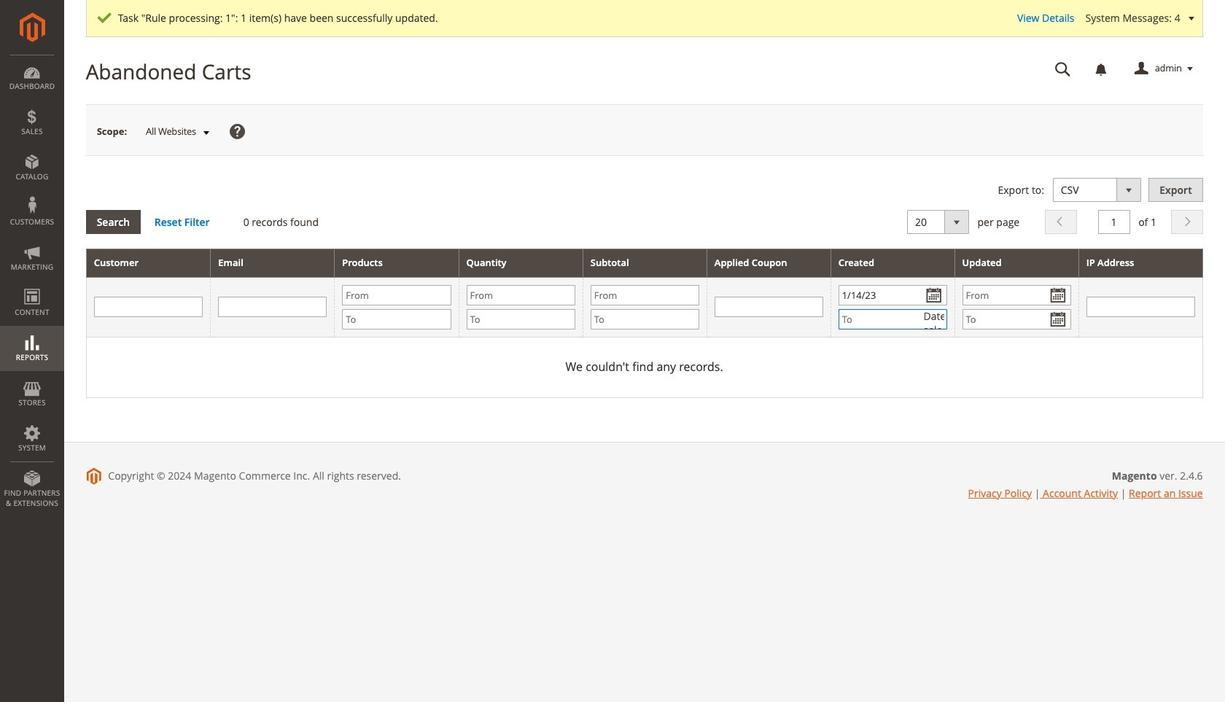 Task type: describe. For each thing, give the bounding box(es) containing it.
2 to text field from the left
[[839, 309, 947, 330]]

from text field for 1st to text box from left
[[467, 285, 575, 306]]

3 to text field from the left
[[963, 309, 1071, 330]]

2 to text field from the left
[[591, 309, 699, 330]]

magento admin panel image
[[19, 12, 45, 42]]



Task type: locate. For each thing, give the bounding box(es) containing it.
To text field
[[467, 309, 575, 330], [591, 309, 699, 330], [963, 309, 1071, 330]]

1 to text field from the left
[[467, 309, 575, 330]]

1 from text field from the left
[[342, 285, 451, 306]]

from text field for second to text field from the right
[[342, 285, 451, 306]]

To text field
[[342, 309, 451, 330], [839, 309, 947, 330]]

2 from text field from the left
[[467, 285, 575, 306]]

0 horizontal spatial to text field
[[342, 309, 451, 330]]

1 horizontal spatial to text field
[[839, 309, 947, 330]]

From text field
[[342, 285, 451, 306], [467, 285, 575, 306], [839, 285, 947, 306], [963, 285, 1071, 306]]

1 horizontal spatial to text field
[[591, 309, 699, 330]]

From text field
[[591, 285, 699, 306]]

from text field for 1st to text box from right
[[963, 285, 1071, 306]]

from text field for first to text field from right
[[839, 285, 947, 306]]

2 horizontal spatial to text field
[[963, 309, 1071, 330]]

0 horizontal spatial to text field
[[467, 309, 575, 330]]

4 from text field from the left
[[963, 285, 1071, 306]]

None text field
[[94, 297, 203, 318], [218, 297, 327, 318], [715, 297, 823, 318], [94, 297, 203, 318], [218, 297, 327, 318], [715, 297, 823, 318]]

None text field
[[1045, 56, 1082, 82], [1098, 210, 1130, 234], [1087, 297, 1195, 318], [1045, 56, 1082, 82], [1098, 210, 1130, 234], [1087, 297, 1195, 318]]

3 from text field from the left
[[839, 285, 947, 306]]

menu bar
[[0, 55, 64, 516]]

1 to text field from the left
[[342, 309, 451, 330]]



